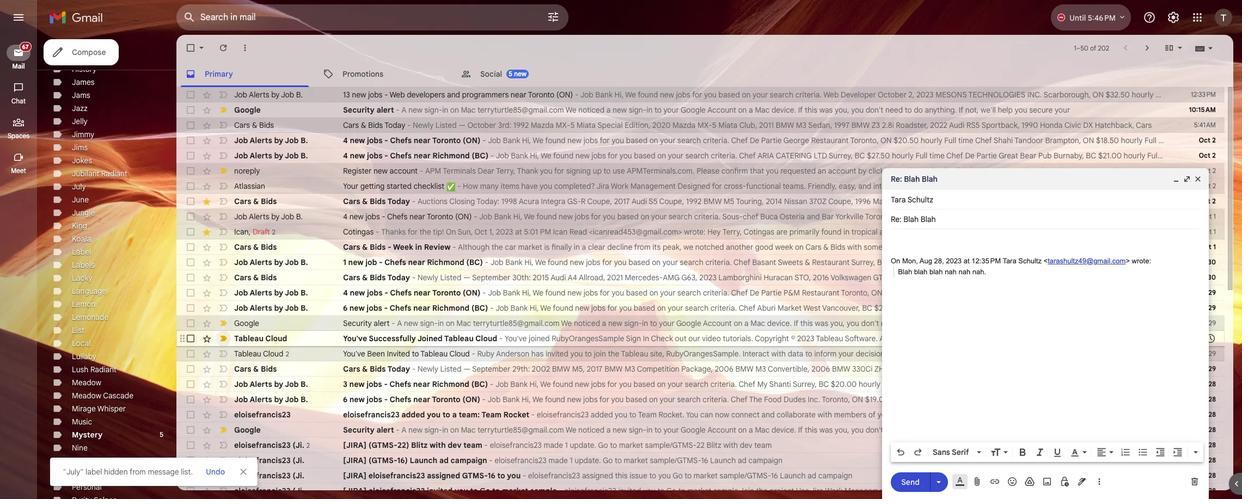 Task type: vqa. For each thing, say whether or not it's contained in the screenshot.


Task type: describe. For each thing, give the bounding box(es) containing it.
on up members at right
[[852, 395, 863, 405]]

september for 30th:
[[472, 273, 510, 283]]

1 horizontal spatial 1992
[[686, 197, 702, 206]]

1 security from the top
[[343, 105, 375, 115]]

undo ‪(⌘z)‬ image
[[895, 447, 906, 458]]

restaurant for george
[[811, 136, 849, 145]]

2 horizontal spatial from
[[945, 181, 961, 191]]

toronto, down volkswagen
[[841, 288, 869, 298]]

(bc) for 1 new job - chefs near richmond (bc)
[[466, 258, 483, 267]]

technologies
[[968, 90, 1025, 100]]

0 vertical spatial update.
[[570, 441, 596, 450]]

copyright
[[755, 334, 789, 344]]

chef up link on the right of the page
[[946, 151, 963, 161]]

newly for newly listed — september 29th: 2002 bmw m5, 2017 bmw m3 competition package, 2006 bmw m3 convertible, 2006 bmw 330ci zhp convertible, 2011 bmw m3 convertible, cars & bids sell a car newly listed
[[418, 364, 438, 374]]

how
[[463, 181, 478, 191]]

1 developer from the left
[[841, 90, 876, 100]]

1 horizontal spatial 16
[[701, 456, 708, 466]]

2 nah from the left
[[959, 268, 970, 276]]

[jira] eloisefrancis23 invited you to go to market sample - eloisefrancis23 invited you to go to market sample join the project use jira work management to... collaborate, align, and deliver work, all in one place view work your way using the list, board,
[[343, 486, 1225, 496]]

collaborate
[[777, 410, 816, 420]]

eloisefrancis23 (ji. for [jira] (gtms-16) launch ad campaign
[[234, 456, 304, 466]]

(bc) for 6 new jobs - chefs near richmond (bc)
[[471, 303, 488, 313]]

indent less ‪(⌘[)‬ image
[[1155, 447, 1166, 458]]

advanced search options image
[[542, 6, 564, 28]]

r
[[581, 197, 586, 206]]

chef left pantry
[[1047, 395, 1064, 405]]

n
[[966, 334, 971, 344]]

0 vertical spatial sample/gtms-
[[645, 441, 697, 450]]

9 job alerts by job b. from the top
[[234, 395, 308, 405]]

richmond for 6 new jobs - chefs near richmond (bc)
[[432, 303, 469, 313]]

are
[[776, 227, 787, 237]]

1 vertical spatial october
[[467, 120, 496, 130]]

from inside "alert"
[[130, 467, 146, 477]]

1 horizontal spatial can
[[1082, 166, 1094, 176]]

bmw down join
[[604, 364, 623, 374]]

italic ‪(⌘i)‬ image
[[1035, 447, 1045, 458]]

2 horizontal spatial chef
[[1032, 212, 1047, 222]]

and left bar
[[807, 212, 820, 222]]

0 vertical spatial anything.
[[925, 105, 957, 115]]

sep inside 3 new jobs - chefs near richmond (bc) - job bank hi, we found new jobs for you based on your search criteria. chef my shanti surrey, bc $20.00 hourly full time chef the flying pig vancouver, bc $20.00 to $23.00 hourly (to be negotiated) full sep 28
[[1195, 380, 1207, 388]]

0 horizontal spatial ican
[[234, 227, 249, 237]]

0 vertical spatial secure
[[1029, 105, 1053, 115]]

insert photo image
[[1042, 476, 1053, 487]]

4 28 from the top
[[1208, 426, 1216, 434]]

[jira] for [jira] (gtms-22) blitz with dev team - eloisefrancis23 made 1 update. go to market sample/gtms-22 blitz with dev team ‌ ‌ ‌ ‌ ‌ ‌ ‌ ‌ ‌ ‌ ‌ ‌ ‌ ‌ ‌ ‌ ‌ ‌ ‌ ‌ ‌ ‌ ‌ ‌ ‌ ‌ ‌ ‌ ‌ ‌ ‌ ‌ ‌ ‌ ‌ ‌ ‌ ‌ ‌ ‌ ‌ ‌ ‌ ‌ ‌ ‌ ‌ ‌ ‌ ‌ ‌ ‌ ‌ ‌ ‌ ‌ ‌ ‌ ‌ ‌ ‌
[[343, 441, 367, 450]]

mail heading
[[0, 62, 37, 71]]

12:33 pm
[[1191, 90, 1216, 99]]

found for west
[[553, 303, 573, 313]]

(ji. for [jira] (gtms-16) launch ad campaign - eloisefrancis23 made 1 update. go to market sample/gtms-16 launch ad campaign ‌ ‌ ‌ ‌ ‌ ‌ ‌ ‌ ‌ ‌ ‌ ‌ ‌ ‌ ‌ ‌ ‌ ‌ ‌ ‌ ‌ ‌ ‌ ‌ ‌ ‌ ‌ ‌ ‌ ‌ ‌ ‌ ‌ ‌ ‌ ‌ ‌ ‌ ‌ ‌ ‌ ‌ ‌ ‌ ‌ ‌ ‌ ‌ ‌ ‌ ‌ ‌ ‌ ‌ ‌ ‌ ‌ ‌ ‌ ‌ ‌ ‌
[[293, 456, 304, 466]]

do for sep 28
[[914, 425, 923, 435]]

sep 29 for ruby anderson has invited you to join the tableau site, rubyorangessample. interact with data to inform your decisions. customize data visualizations to answer your questions. share discoveries to put
[[1196, 350, 1216, 358]]

spaces heading
[[0, 132, 37, 140]]

0 vertical spatial was
[[819, 105, 833, 115]]

1 horizontal spatial invited
[[546, 349, 568, 359]]

tip!
[[433, 227, 444, 237]]

m3 up george
[[796, 120, 807, 130]]

pop out image
[[1183, 175, 1191, 184]]

apmterminals.com.
[[627, 166, 695, 176]]

2 blitz from the left
[[707, 441, 721, 450]]

go down gtms-
[[480, 486, 490, 496]]

at inside on mon, aug 28, 2023 at 12:35 pm tara schultz < tarashultz49@gmail.com > wrote: blah blah blah nah nah nah.
[[964, 257, 970, 265]]

0 vertical spatial surrey,
[[829, 151, 853, 161]]

2013
[[1058, 242, 1074, 252]]

attach files image
[[972, 476, 983, 487]]

eloisefrancis23 (ji. for [jira] eloisefrancis23 assigned gtms-16 to you
[[234, 471, 304, 481]]

1 horizontal spatial 2011
[[900, 273, 914, 283]]

0 horizontal spatial out
[[675, 334, 687, 344]]

some
[[864, 242, 883, 252]]

full up s4,
[[938, 258, 950, 267]]

29 for newly listed — september 29th: 2002 bmw m5, 2017 bmw m3 competition package, 2006 bmw m3 convertible, 2006 bmw 330ci zhp convertible, 2011 bmw m3 convertible, cars & bids sell a car newly listed
[[1208, 365, 1216, 373]]

found for osteria
[[536, 212, 557, 222]]

1 vertical spatial update.
[[575, 456, 601, 466]]

based for job bank hi, we found new jobs for you based on your search criteria. chef de partie george restaurant toronto, on $20.50 hourly full time chef shahi tandoor brampton, on $18.50 hourly full time chef
[[626, 136, 647, 145]]

alerts for 4 new jobs - chefs near toronto (on) - job bank hi, we found new jobs for you based on your search criteria. sous-chef buca osteria and bar yorkville toronto, on $57500.00 annually full time sous-chef no small feast inc toronto, on $30.00
[[249, 212, 269, 222]]

0 vertical spatial terry,
[[496, 166, 515, 176]]

1 web from the left
[[390, 90, 405, 100]]

you've left been
[[343, 349, 365, 359]]

2 horizontal spatial mx-
[[898, 197, 912, 206]]

2 vertical spatial sample/gtms-
[[720, 471, 771, 481]]

1 vertical spatial $23.00
[[1070, 380, 1095, 389]]

row containing noreply
[[176, 163, 1225, 179]]

you, for sep 29
[[830, 319, 845, 328]]

a down "eloisefrancis23 added you to a team: team rocket - eloisefrancis23 added you to team rocket. you can now connect and collaborate with members of your new team and work on projects together! check out your new team view team"
[[749, 425, 753, 435]]

have
[[521, 181, 538, 191]]

sell for newly
[[1069, 364, 1081, 374]]

sans serif option
[[931, 447, 975, 458]]

job alerts by job b. for 4 new jobs - chefs near richmond (bc) - job bank hi, we found new jobs for you based on your search criteria. chef aria catering ltd surrey, bc $27.50 hourly full time chef de partie great bear pub burnaby, bc $21.00 hourly full time chef la
[[234, 151, 308, 161]]

0 horizontal spatial mazda
[[531, 120, 554, 130]]

hi, for job bank hi, we found new jobs for you based on your search criteria. chef de partie george restaurant toronto, on $20.50 hourly full time chef shahi tandoor brampton, on $18.50 hourly full time chef
[[522, 136, 531, 145]]

chef down 10:15 am
[[1175, 136, 1192, 145]]

0 horizontal spatial campaign
[[451, 456, 487, 466]]

1 horizontal spatial out
[[1063, 410, 1074, 420]]

criteria. for p&m
[[703, 288, 729, 298]]

0 horizontal spatial $19.00
[[865, 395, 889, 405]]

23 row from the top
[[176, 423, 1225, 438]]

found for dudes
[[545, 395, 565, 405]]

cross-
[[724, 181, 746, 191]]

car for newly
[[1089, 364, 1101, 374]]

activation
[[921, 166, 955, 176]]

full up reserved.
[[923, 303, 935, 313]]

2 horizontal spatial 16
[[771, 471, 778, 481]]

mystery
[[72, 430, 102, 440]]

1 vertical spatial terry,
[[722, 227, 742, 237]]

(on) down 'social, 5 new messages,' tab
[[556, 90, 573, 100]]

2 horizontal spatial work
[[1103, 486, 1120, 496]]

redo ‪(⌘y)‬ image
[[913, 447, 924, 458]]

tableau up the inform
[[816, 334, 843, 344]]

a up [jira] (gtms-22) blitz with dev team - eloisefrancis23 made 1 update. go to market sample/gtms-22 blitz with dev team ‌ ‌ ‌ ‌ ‌ ‌ ‌ ‌ ‌ ‌ ‌ ‌ ‌ ‌ ‌ ‌ ‌ ‌ ‌ ‌ ‌ ‌ ‌ ‌ ‌ ‌ ‌ ‌ ‌ ‌ ‌ ‌ ‌ ‌ ‌ ‌ ‌ ‌ ‌ ‌ ‌ ‌ ‌ ‌ ‌ ‌ ‌ ‌ ‌ ‌ ‌ ‌ ‌ ‌ ‌ ‌ ‌ ‌ ‌ ‌ ‌
[[606, 425, 611, 435]]

bold ‪(⌘b)‬ image
[[1017, 447, 1028, 458]]

table
[[1008, 303, 1026, 313]]

criteria. for ltd
[[711, 151, 737, 161]]

2 assigned from the left
[[582, 471, 613, 481]]

on inside on mon, aug 28, 2023 at 12:35 pm tara schultz < tarashultz49@gmail.com > wrote: blah blah blah nah nah nah.
[[891, 257, 900, 265]]

Subject field
[[891, 214, 1200, 225]]

0 vertical spatial account
[[707, 105, 736, 115]]

5 28 from the top
[[1208, 441, 1216, 449]]

getting
[[360, 181, 385, 191]]

0 horizontal spatial inc.
[[808, 395, 820, 405]]

device. for sep 29
[[767, 319, 792, 328]]

select input tool image
[[1207, 44, 1214, 52]]

[jira] for [jira] eloisefrancis23 assigned gtms-16 to you - eloisefrancis23 assigned this issue to you go to market sample/gtms-16 launch ad campaign ‌ ‌ ‌ ‌ ‌ ‌ ‌ ‌ ‌ ‌ ‌ ‌ ‌ ‌ ‌ ‌ ‌ ‌ ‌ ‌ ‌ ‌ ‌ ‌ ‌ ‌ ‌ ‌ ‌ ‌ ‌ ‌ ‌ ‌ ‌ ‌ ‌ ‌ ‌ ‌ ‌ ‌ ‌ ‌ ‌ ‌ ‌ ‌ ‌ ‌ ‌ ‌ ‌ ‌ ‌ ‌
[[343, 471, 367, 481]]

cars & bids today - newly listed — september 30th: 2015 audi a4 allroad, 2021 mercedes-amg g63, 2023 lamborghini huracan sto, 2016 volkswagen gti se, 2011 audi s4, 1983 porsche 928 s, cars & bids sell a car newly
[[343, 273, 1113, 283]]

if down mesons
[[959, 105, 963, 115]]

cars & bids today - auctions closing today: 1998 acura integra gs-r coupe, 2017 audi s5 coupe, 1992 bmw m5 touring, 2014 nissan 370z coupe, 1996 mazda mx-5 miata, cars & bids sell a car auctions closing today bids
[[343, 197, 1114, 206]]

richmond for 4 new jobs - chefs near richmond (bc)
[[433, 151, 470, 161]]

2022
[[930, 120, 947, 130]]

near for job bank hi, we found new jobs for you based on your search criteria. chef aria catering ltd surrey, bc $27.50 hourly full time chef de partie great bear pub burnaby, bc $21.00 hourly full time chef la
[[414, 151, 431, 161]]

8 row from the top
[[176, 194, 1225, 209]]

chef down rs5
[[975, 136, 992, 145]]

criteria. for dudes
[[703, 395, 729, 405]]

label
[[72, 247, 91, 257]]

chef left "la"
[[1178, 151, 1195, 161]]

1983
[[946, 273, 961, 283]]

listed for newly listed — october 3rd: 1992 mazda mx-5 miata special edition, 2020 mazda mx-5 miata club, 2011 bmw m3 sedan, 1997 bmw z3 2.8i roadster, 2022 audi rs5 sportback, 1990 honda civic dx hatchback, cars
[[436, 120, 457, 130]]

1 vertical spatial sample/gtms-
[[650, 456, 701, 466]]

this down [jira] (gtms-16) launch ad campaign - eloisefrancis23 made 1 update. go to market sample/gtms-16 launch ad campaign ‌ ‌ ‌ ‌ ‌ ‌ ‌ ‌ ‌ ‌ ‌ ‌ ‌ ‌ ‌ ‌ ‌ ‌ ‌ ‌ ‌ ‌ ‌ ‌ ‌ ‌ ‌ ‌ ‌ ‌ ‌ ‌ ‌ ‌ ‌ ‌ ‌ ‌ ‌ ‌ ‌ ‌ ‌ ‌ ‌ ‌ ‌ ‌ ‌ ‌ ‌ ‌ ‌ ‌ ‌ ‌ ‌ ‌ ‌ ‌ ‌ ‌
[[615, 471, 628, 481]]

hourly down share
[[1097, 380, 1119, 389]]

you've left successfully
[[343, 334, 367, 344]]

1 horizontal spatial chef
[[956, 288, 972, 298]]

0 vertical spatial terryturtle85@gmail.com
[[478, 105, 564, 115]]

tableau cloud 2
[[234, 349, 289, 359]]

0 horizontal spatial check
[[651, 334, 673, 344]]

14 row from the top
[[176, 285, 1225, 301]]

toronto for job bank hi, we found new jobs for you based on your search criteria. sous-chef buca osteria and bar yorkville toronto, on $57500.00 annually full time sous-chef no small feast inc toronto, on $30.00
[[427, 212, 453, 222]]

chef up the connect
[[731, 395, 748, 405]]

4 for 4 new jobs - chefs near toronto (on) - job bank hi, we found new jobs for you based on your search criteria. chef de partie george restaurant toronto, on $20.50 hourly full time chef shahi tandoor brampton, on $18.50 hourly full time chef
[[343, 136, 348, 145]]

1 horizontal spatial $30.00
[[1158, 212, 1184, 222]]

items
[[501, 181, 519, 191]]

joined
[[529, 334, 550, 344]]

toronto, down z3
[[850, 136, 879, 145]]

richmond up "team:"
[[432, 380, 469, 389]]

chef down customize
[[913, 380, 930, 389]]

m3 left competition at the bottom
[[625, 364, 635, 374]]

go right issue
[[673, 471, 683, 481]]

jimmy link
[[72, 130, 94, 139]]

2 horizontal spatial sous-
[[1011, 212, 1032, 222]]

week
[[393, 242, 413, 252]]

(bc) down the ruby
[[471, 380, 488, 389]]

patois
[[974, 288, 995, 298]]

0 vertical spatial noticed
[[578, 105, 605, 115]]

0 vertical spatial alert
[[376, 105, 394, 115]]

cars & bids for cars & bids today - newly listed — september 29th: 2002 bmw m5, 2017 bmw m3 competition package, 2006 bmw m3 convertible, 2006 bmw 330ci zhp convertible, 2011 bmw m3 convertible, cars & bids sell a car newly listed
[[234, 364, 277, 374]]

2 horizontal spatial invited
[[618, 486, 641, 496]]

interact
[[743, 349, 769, 359]]

0 horizontal spatial invited
[[427, 486, 453, 496]]

3 row from the top
[[176, 118, 1225, 133]]

one
[[72, 456, 86, 466]]

34th
[[973, 334, 989, 344]]

based for job bank hi, we found new jobs for you based on your search criteria. sous-chef buca osteria and bar yorkville toronto, on $57500.00 annually full time sous-chef no small feast inc toronto, on $30.00
[[617, 212, 639, 222]]

hi, for job bank hi, we found new jobs for you based on your search criteria. chef aburi market west vancouver, bc $27.50 hourly full time chef executive table group vancouver, bc $85000.00 annually full time
[[530, 303, 539, 313]]

dx
[[1083, 120, 1093, 130]]

near for job bank hi, we found new jobs for you based on your search criteria. chef de partie p&m restaurant toronto, on $20.00 hourly sous-chef patois restaurant inc. toronto, on $19.00 to $23.00 hourly (
[[414, 288, 431, 298]]

intuitive.
[[873, 181, 902, 191]]

with right 22
[[723, 441, 738, 450]]

chef left aburi
[[739, 303, 755, 313]]

music
[[72, 417, 92, 427]]

mail
[[12, 62, 25, 70]]

undo
[[206, 467, 225, 477]]

1 horizontal spatial sous-
[[936, 288, 956, 298]]

clicking
[[868, 166, 895, 176]]

jungle link
[[72, 208, 95, 218]]

a up rubyorangessample
[[602, 319, 606, 328]]

2 horizontal spatial launch
[[780, 471, 806, 481]]

29 for job bank hi, we found new jobs for you based on your search criteria. chef de partie p&m restaurant toronto, on $20.00 hourly sous-chef patois restaurant inc. toronto, on $19.00 to $23.00 hourly (
[[1208, 289, 1216, 297]]

many
[[480, 181, 499, 191]]

found down bar
[[821, 227, 841, 237]]

b. for 4 new jobs - chefs near toronto (on) - job bank hi, we found new jobs for you based on your search criteria. chef de partie george restaurant toronto, on $20.50 hourly full time chef shahi tandoor brampton, on $18.50 hourly full time chef
[[301, 136, 308, 145]]

chefs for 4 new jobs - chefs near toronto (on) - job bank hi, we found new jobs for you based on your search criteria. chef de partie george restaurant toronto, on $20.50 hourly full time chef shahi tandoor brampton, on $18.50 hourly full time chef
[[390, 136, 412, 145]]

0 horizontal spatial 16
[[488, 471, 495, 481]]

formatting options toolbar
[[891, 443, 1203, 462]]

2 your from the left
[[1045, 181, 1061, 191]]

1 vertical spatial management
[[845, 486, 890, 496]]

$32.50
[[1106, 90, 1130, 100]]

found for &
[[548, 258, 568, 267]]

1 horizontal spatial view
[[1085, 486, 1101, 496]]

full down 2022
[[944, 136, 956, 145]]

list link
[[72, 326, 84, 335]]

a right as
[[1020, 181, 1024, 191]]

more options image
[[1096, 476, 1103, 487]]

1 vertical spatial oct 1
[[1201, 228, 1216, 236]]

alerts for 4 new jobs - chefs near toronto (on) - job bank hi, we found new jobs for you based on your search criteria. chef de partie p&m restaurant toronto, on $20.00 hourly sous-chef patois restaurant inc. toronto, on $19.00 to $23.00 hourly (
[[250, 288, 272, 298]]

bmw left m5,
[[552, 364, 570, 374]]

alert for sep 28
[[376, 425, 394, 435]]

3 convertible, from the left
[[983, 364, 1025, 374]]

2 cotingas from the left
[[744, 227, 774, 237]]

full down (
[[1176, 303, 1188, 313]]

gmail image
[[49, 7, 108, 28]]

chef down cars & bids today - newly listed — september 29th: 2002 bmw m5, 2017 bmw m3 competition package, 2006 bmw m3 convertible, 2006 bmw 330ci zhp convertible, 2011 bmw m3 convertible, cars & bids sell a car newly listed
[[739, 380, 755, 389]]

secure for sep 29
[[1025, 319, 1048, 328]]

1 horizontal spatial ican
[[553, 227, 568, 237]]

0 vertical spatial a
[[401, 105, 406, 115]]

0 horizontal spatial 2017
[[587, 364, 603, 374]]

sun,
[[458, 227, 473, 237]]

market
[[778, 303, 802, 313]]

this down collaborate
[[805, 425, 817, 435]]

26 row from the top
[[176, 468, 1225, 484]]

bulleted list ‪(⌘⇧8)‬ image
[[1138, 447, 1148, 458]]

on left $32.50
[[1093, 90, 1104, 100]]

main menu image
[[12, 11, 25, 24]]

register
[[343, 166, 372, 176]]

if down 13 new jobs - web developers and programmers  near toronto (on) - job bank hi, we found new jobs for you based on your search criteria. web developer october 2, 2023 mesons technologies inc. scarborough, on $32.50 hourly full time web developer o
[[798, 105, 803, 115]]

2 coupe, from the left
[[659, 197, 684, 206]]

civic
[[1064, 120, 1081, 130]]

wrote: inside on mon, aug 28, 2023 at 12:35 pm tara schultz < tarashultz49@gmail.com > wrote: blah blah blah nah nah nah.
[[1132, 257, 1151, 265]]

numbered list ‪(⌘⇧7)‬ image
[[1120, 447, 1131, 458]]

rubyorangessample.
[[666, 349, 741, 359]]

1 vertical spatial view
[[1129, 410, 1145, 420]]

0 vertical spatial 2011
[[759, 120, 774, 130]]

customize
[[892, 349, 928, 359]]

m3 up my
[[755, 364, 766, 374]]

help for sep 29
[[993, 319, 1008, 328]]

yorkville
[[835, 212, 864, 222]]

newly for newly listed — october 3rd: 1992 mazda mx-5 miata special edition, 2020 mazda mx-5 miata club, 2011 bmw m3 sedan, 1997 bmw z3 2.8i roadster, 2022 audi rs5 sportback, 1990 honda civic dx hatchback, cars
[[413, 120, 434, 130]]

tab list inside main content
[[176, 61, 1233, 87]]

and right developers on the left of page
[[447, 90, 460, 100]]

1 vertical spatial all
[[1032, 486, 1040, 496]]

this down west
[[800, 319, 813, 328]]

1 vertical spatial $27.50
[[889, 258, 912, 267]]

1 vertical spatial the
[[749, 395, 762, 405]]

1 blitz from the left
[[411, 441, 428, 450]]

5 row from the top
[[176, 148, 1225, 163]]

a left "team:"
[[452, 410, 457, 420]]

found for ltd
[[553, 151, 573, 161]]

align,
[[951, 486, 969, 496]]

found up "edition,"
[[638, 90, 658, 100]]

2023 inside on mon, aug 28, 2023 at 12:35 pm tara schultz < tarashultz49@gmail.com > wrote: blah blah blah nah nah nah.
[[946, 257, 962, 265]]

miata,
[[919, 197, 940, 206]]

0 vertical spatial management
[[630, 181, 676, 191]]

porsche
[[963, 273, 992, 283]]

12:35 pm
[[972, 257, 1001, 265]]

lamborghini
[[719, 273, 762, 283]]

noticed for sep 28
[[578, 425, 605, 435]]

full right "$18.50"
[[1145, 136, 1157, 145]]

row containing ican
[[176, 224, 1225, 240]]

discover
[[1037, 258, 1067, 267]]

0 vertical spatial of
[[1090, 44, 1096, 52]]

bmw left 330ci
[[832, 364, 850, 374]]

3 28 from the top
[[1208, 411, 1216, 419]]

1 horizontal spatial work
[[1063, 181, 1079, 191]]

anything. for sep 28
[[925, 425, 957, 435]]

job alerts by job b. for 4 new jobs - chefs near toronto (on) - job bank hi, we found new jobs for you based on your search criteria. sous-chef buca osteria and bar yorkville toronto, on $57500.00 annually full time sous-chef no small feast inc toronto, on $30.00
[[234, 212, 303, 222]]

row containing atlassian
[[176, 179, 1225, 194]]

chef up that
[[739, 151, 756, 161]]

meadow for meadow link
[[72, 378, 101, 388]]

amid
[[928, 242, 945, 252]]

signing
[[566, 166, 591, 176]]

>
[[1126, 257, 1130, 265]]

st.
[[990, 334, 1000, 344]]

(bc) for 4 new jobs - chefs near richmond (bc)
[[472, 151, 489, 161]]

oct 2 down the close image in the top right of the page
[[1199, 197, 1216, 205]]

1 dev from the left
[[448, 441, 462, 450]]

nissan
[[784, 197, 807, 206]]

0 vertical spatial 1992
[[513, 120, 529, 130]]

0 horizontal spatial chef
[[743, 212, 758, 222]]

0 horizontal spatial $20.00
[[831, 380, 857, 389]]

2 web from the left
[[823, 90, 839, 100]]

security for sep 29
[[343, 319, 372, 328]]

joined
[[417, 334, 443, 344]]

on mon, aug 28, 2023 at 12:35 pm tara schultz < tarashultz49@gmail.com > wrote: blah blah blah nah nah nah.
[[891, 257, 1151, 276]]

$20.50
[[894, 136, 919, 145]]

2 row from the top
[[176, 102, 1225, 118]]

cloud up the ruby
[[475, 334, 497, 344]]

2.8i
[[882, 120, 894, 130]]

help for sep 28
[[998, 425, 1013, 435]]

allroad,
[[579, 273, 605, 283]]

indent more ‪(⌘])‬ image
[[1172, 447, 1183, 458]]

toronto, up members at right
[[822, 395, 850, 405]]

0 horizontal spatial mx-
[[556, 120, 570, 130]]

join
[[740, 486, 754, 496]]

2 dev from the left
[[740, 441, 752, 450]]

with down copyright at the bottom of page
[[771, 349, 786, 359]]

and right align,
[[971, 486, 984, 496]]

settings image
[[1167, 11, 1180, 24]]

2,
[[908, 90, 914, 100]]

cloud down tableau cloud
[[263, 349, 283, 359]]

minimize image
[[1172, 175, 1181, 184]]

29 for a new sign-in on mac terryturtle85@gmail.com we noticed a new sign-in to your google account on a mac device. if this was you, you don't need to do anything. if not, we'll help you secure your
[[1209, 319, 1216, 327]]

device. for sep 28
[[772, 425, 796, 435]]

1 vertical spatial sell
[[1058, 273, 1070, 283]]

(on) for job bank hi, we found new jobs for you based on your search criteria. chef de partie p&m restaurant toronto, on $20.00 hourly sous-chef patois restaurant inc. toronto, on $19.00 to $23.00 hourly (
[[463, 288, 481, 298]]

2002
[[532, 364, 550, 374]]

1 horizontal spatial $23.00
[[1129, 288, 1153, 298]]

9 row from the top
[[176, 209, 1225, 224]]

tableau up tableau cloud 2
[[234, 334, 264, 344]]

20 row from the top
[[176, 377, 1225, 392]]

eloisefrancis23 added you to a team: team rocket - eloisefrancis23 added you to team rocket. you can now connect and collaborate with members of your new team and work on projects together! check out your new team view team
[[343, 410, 1165, 420]]

a down share
[[1083, 364, 1087, 374]]

1 vertical spatial from
[[634, 242, 651, 252]]

$27.50 for surrey,
[[867, 151, 890, 161]]

2 2006 from the left
[[812, 364, 830, 374]]

toronto, right pantry
[[1090, 395, 1118, 405]]

1 horizontal spatial mazda
[[673, 120, 696, 130]]

0 vertical spatial device.
[[772, 105, 796, 115]]

0 vertical spatial negotiated)
[[1144, 380, 1184, 389]]

0 vertical spatial not,
[[965, 105, 979, 115]]

on down the gti
[[871, 288, 882, 298]]

29 for job bank hi, we found new jobs for you based on your search criteria. chef aburi market west vancouver, bc $27.50 hourly full time chef executive table group vancouver, bc $85000.00 annually full time
[[1208, 304, 1216, 312]]

16 row from the top
[[176, 316, 1225, 331]]

on up subtropical
[[895, 212, 906, 222]]

discard draft ‪(⌘⇧d)‬ image
[[1189, 476, 1200, 487]]

1 horizontal spatial work
[[825, 486, 843, 496]]

2 horizontal spatial $20.00
[[1034, 380, 1060, 389]]

board,
[[1202, 486, 1225, 496]]

1 blah from the left
[[914, 268, 928, 276]]

1 (ji. from the top
[[293, 440, 304, 450]]

serif
[[952, 448, 969, 457]]

toronto, down discover
[[1050, 288, 1079, 298]]

full right $21.00
[[1147, 151, 1159, 161]]

1 vertical spatial surrey,
[[851, 258, 875, 267]]

8 job alerts by job b. from the top
[[234, 380, 308, 389]]

new inside tab
[[514, 69, 527, 78]]

toggle confidential mode image
[[1059, 476, 1070, 487]]

[jira] for [jira] eloisefrancis23 invited you to go to market sample - eloisefrancis23 invited you to go to market sample join the project use jira work management to... collaborate, align, and deliver work, all in one place view work your way using the list, board,
[[343, 486, 367, 496]]

down.
[[980, 242, 1001, 252]]

13
[[343, 90, 350, 100]]

1 2006 from the left
[[715, 364, 733, 374]]

king
[[72, 221, 87, 231]]

1 cotingas from the left
[[343, 227, 374, 237]]

0 vertical spatial you,
[[835, 105, 849, 115]]

1 vertical spatial annually
[[1146, 303, 1174, 313]]

terryturtle85@gmail.com for sep 28
[[478, 425, 564, 435]]

21 row from the top
[[176, 392, 1225, 407]]

and up '1996'
[[858, 181, 871, 191]]

inc
[[1102, 212, 1113, 222]]

navigation containing mail
[[0, 35, 38, 499]]

group
[[1028, 303, 1049, 313]]

although
[[458, 242, 490, 252]]

1 data from the left
[[788, 349, 803, 359]]

jims
[[72, 143, 88, 152]]

b. for 4 new jobs - chefs near toronto (on) - job bank hi, we found new jobs for you based on your search criteria. sous-chef buca osteria and bar yorkville toronto, on $57500.00 annually full time sous-chef no small feast inc toronto, on $30.00
[[296, 212, 303, 222]]

hi, for job bank hi, we found new jobs for you based on your search criteria. chef aria catering ltd surrey, bc $27.50 hourly full time chef de partie great bear pub burnaby, bc $21.00 hourly full time chef la
[[530, 151, 539, 161]]

on right the inc at the right top
[[1144, 212, 1156, 222]]

labels link
[[72, 260, 95, 270]]

0 vertical spatial work
[[611, 181, 628, 191]]

this up sedan,
[[805, 105, 817, 115]]

25 row from the top
[[176, 453, 1225, 468]]

2023 right "©"
[[797, 334, 814, 344]]

2 horizontal spatial vancouver,
[[1051, 303, 1089, 313]]

with left members at right
[[818, 410, 832, 420]]

criteria. for &
[[705, 258, 732, 267]]

hourly down $20.50
[[892, 151, 914, 161]]

refresh image
[[218, 42, 229, 53]]

team down authenticated,
[[1026, 181, 1044, 191]]

full left the 12:33 pm
[[1155, 90, 1167, 100]]

search for &
[[680, 258, 703, 267]]

we'll for sep 29
[[976, 319, 991, 328]]

pm
[[540, 227, 551, 237]]

4 new jobs - chefs near toronto (on) - job bank hi, we found new jobs for you based on your search criteria. chef de partie p&m restaurant toronto, on $20.00 hourly sous-chef patois restaurant inc. toronto, on $19.00 to $23.00 hourly (
[[343, 288, 1182, 298]]

cars & bids today - newly listed — october 3rd: 1992 mazda mx-5 miata special edition, 2020 mazda mx-5 miata club, 2011 bmw m3 sedan, 1997 bmw z3 2.8i roadster, 2022 audi rs5 sportback, 1990 honda civic dx hatchback, cars
[[343, 120, 1152, 130]]

sep for 13th 'row'
[[1194, 273, 1206, 282]]

1 vertical spatial partie
[[977, 151, 997, 161]]

de for $20.00
[[750, 288, 759, 298]]

restaurant up table
[[997, 288, 1034, 298]]

bmw up george
[[776, 120, 794, 130]]

1 horizontal spatial ad
[[738, 456, 747, 466]]

full up including
[[980, 212, 992, 222]]

1 new job - chefs near richmond (bc) - job bank hi, we found new jobs for you based on your search criteria. chef basant sweets & restaurant surrey, bc $27.50 hourly full time view all similar jobs discover the five key steps you should
[[343, 258, 1169, 267]]

— for 30th:
[[463, 273, 470, 283]]

1 coupe, from the left
[[587, 197, 612, 206]]

criteria. for george
[[703, 136, 729, 145]]

2 auctions from the left
[[1017, 197, 1048, 206]]

0 vertical spatial don't
[[866, 105, 883, 115]]

2 inside ican , draft 2
[[272, 228, 275, 236]]

1 horizontal spatial vancouver,
[[982, 380, 1019, 389]]

18 row from the top
[[176, 346, 1225, 362]]

close image
[[1194, 175, 1202, 184]]

m3 up pig
[[971, 364, 982, 374]]

team down "eloisefrancis23 added you to a team: team rocket - eloisefrancis23 added you to team rocket. you can now connect and collaborate with members of your new team and work on projects together! check out your new team view team"
[[754, 441, 772, 450]]

full down $20.50
[[916, 151, 927, 161]]

1 vertical spatial (to
[[952, 395, 961, 405]]

1 account from the left
[[390, 166, 418, 176]]

a down done,
[[997, 197, 1002, 206]]

toronto down 'social, 5 new messages,' tab
[[528, 90, 554, 100]]

newly for newly listed — september 30th: 2015 audi a4 allroad, 2021 mercedes-amg g63, 2023 lamborghini huracan sto, 2016 volkswagen gti se, 2011 audi s4, 1983 porsche 928 s, cars & bids sell a car newly
[[418, 273, 438, 283]]

team up indent less ‪(⌘[)‬ icon
[[1147, 410, 1165, 420]]

restaurant for p&m
[[802, 288, 839, 298]]

honda
[[1040, 120, 1063, 130]]

Search in mail search field
[[176, 4, 568, 30]]

west
[[803, 303, 821, 313]]

1 horizontal spatial $19.00
[[1094, 288, 1118, 298]]

anderson
[[496, 349, 529, 359]]

2023 right 2,
[[916, 90, 934, 100]]

hatchback,
[[1095, 120, 1134, 130]]

sep for 16th 'row' from the bottom of the main content containing primary
[[1194, 258, 1206, 266]]

1 sample from the left
[[530, 486, 557, 496]]

insert link ‪(⌘k)‬ image
[[989, 476, 1000, 487]]

hourly down 2022
[[921, 136, 942, 145]]

1 team from the left
[[481, 410, 502, 420]]

2 blah from the left
[[929, 268, 943, 276]]

3 coupe, from the left
[[828, 197, 853, 206]]

wrote: inside 'row'
[[684, 227, 706, 237]]

5 left miata,
[[912, 197, 917, 206]]

11 row from the top
[[176, 240, 1225, 255]]

chef down cars & bids today - newly listed — october 3rd: 1992 mazda mx-5 miata special edition, 2020 mazda mx-5 miata club, 2011 bmw m3 sedan, 1997 bmw z3 2.8i roadster, 2022 audi rs5 sportback, 1990 honda civic dx hatchback, cars on the top of page
[[731, 136, 748, 145]]

a up special
[[606, 105, 611, 115]]

if up '1621'
[[954, 319, 959, 328]]

in
[[643, 334, 649, 344]]

audi left s4,
[[916, 273, 931, 283]]

peak,
[[663, 242, 682, 252]]

1 horizontal spatial mx-
[[697, 120, 712, 130]]

5 left special
[[570, 120, 575, 130]]

dodge
[[1076, 242, 1099, 252]]

0 horizontal spatial be
[[963, 395, 972, 405]]

de for $20.50
[[750, 136, 759, 145]]



Task type: locate. For each thing, give the bounding box(es) containing it.
sep 28 for eloisefrancis23 assigned this issue to you go to market sample/gtms-16 launch ad campaign ‌ ‌ ‌ ‌ ‌ ‌ ‌ ‌ ‌ ‌ ‌ ‌ ‌ ‌ ‌ ‌ ‌ ‌ ‌ ‌ ‌ ‌ ‌ ‌ ‌ ‌ ‌ ‌ ‌ ‌ ‌ ‌ ‌ ‌ ‌ ‌ ‌ ‌ ‌ ‌ ‌ ‌ ‌ ‌ ‌ ‌ ‌ ‌ ‌ ‌ ‌ ‌ ‌ ‌ ‌ ‌
[[1195, 472, 1216, 480]]

1 cars & bids from the top
[[234, 120, 274, 130]]

0 vertical spatial do
[[914, 105, 923, 115]]

3 web from the left
[[1186, 90, 1202, 100]]

cars & bids for cars & bids today - auctions closing today: 1998 acura integra gs-r coupe, 2017 audi s5 coupe, 1992 bmw m5 touring, 2014 nissan 370z coupe, 1996 mazda mx-5 miata, cars & bids sell a car auctions closing today bids
[[234, 197, 277, 206]]

account up easy, at the top of the page
[[828, 166, 856, 176]]

full up the $22.50
[[1186, 380, 1198, 389]]

go up [jira] (gtms-16) launch ad campaign - eloisefrancis23 made 1 update. go to market sample/gtms-16 launch ad campaign ‌ ‌ ‌ ‌ ‌ ‌ ‌ ‌ ‌ ‌ ‌ ‌ ‌ ‌ ‌ ‌ ‌ ‌ ‌ ‌ ‌ ‌ ‌ ‌ ‌ ‌ ‌ ‌ ‌ ‌ ‌ ‌ ‌ ‌ ‌ ‌ ‌ ‌ ‌ ‌ ‌ ‌ ‌ ‌ ‌ ‌ ‌ ‌ ‌ ‌ ‌ ‌ ‌ ‌ ‌ ‌ ‌ ‌ ‌ ‌ ‌ ‌
[[598, 441, 608, 450]]

2 vertical spatial oct 1
[[1200, 243, 1216, 251]]

hi, for job bank hi, we found new jobs for you based on your search criteria. sous-chef buca osteria and bar yorkville toronto, on $57500.00 annually full time sous-chef no small feast inc toronto, on $30.00
[[513, 212, 522, 222]]

2 miata from the left
[[718, 120, 737, 130]]

2 horizontal spatial mazda
[[873, 197, 896, 206]]

older image
[[1142, 42, 1153, 53]]

None checkbox
[[185, 42, 196, 53], [185, 89, 196, 100], [185, 135, 196, 146], [185, 150, 196, 161], [185, 166, 196, 176], [185, 181, 196, 192], [185, 227, 196, 237], [185, 242, 196, 253], [185, 257, 196, 268], [185, 272, 196, 283], [185, 288, 196, 298], [185, 303, 196, 314], [185, 318, 196, 329], [185, 348, 196, 359], [185, 364, 196, 375], [185, 379, 196, 390], [185, 440, 196, 451], [185, 42, 196, 53], [185, 89, 196, 100], [185, 135, 196, 146], [185, 150, 196, 161], [185, 166, 196, 176], [185, 181, 196, 192], [185, 227, 196, 237], [185, 242, 196, 253], [185, 257, 196, 268], [185, 272, 196, 283], [185, 288, 196, 298], [185, 303, 196, 314], [185, 318, 196, 329], [185, 348, 196, 359], [185, 364, 196, 375], [185, 379, 196, 390], [185, 440, 196, 451]]

team up gtms-
[[463, 441, 482, 450]]

hi,
[[614, 90, 623, 100], [522, 136, 531, 145], [530, 151, 539, 161], [513, 212, 522, 222], [524, 258, 533, 267], [522, 288, 531, 298], [530, 303, 539, 313], [530, 380, 539, 389], [522, 395, 531, 405]]

row containing eloisefrancis23
[[176, 407, 1225, 423]]

insert files using drive image
[[1024, 476, 1035, 487]]

can up doesn't
[[1082, 166, 1094, 176]]

7 job alerts by job b. from the top
[[234, 303, 308, 313]]

b. for 1 new job - chefs near richmond (bc) - job bank hi, we found new jobs for you based on your search criteria. chef basant sweets & restaurant surrey, bc $27.50 hourly full time view all similar jobs discover the five key steps you should
[[301, 258, 308, 267]]

3 security from the top
[[343, 425, 375, 435]]

hourly right $21.00
[[1124, 151, 1145, 161]]

27 row from the top
[[176, 484, 1225, 499]]

from left 'idea'
[[945, 181, 961, 191]]

security alert - a new sign-in on mac terryturtle85@gmail.com we noticed a new sign-in to your google account on a mac device. if this was you, you don't need to do anything. if not, we'll help you secure your up cars & bids today - newly listed — october 3rd: 1992 mazda mx-5 miata special edition, 2020 mazda mx-5 miata club, 2011 bmw m3 sedan, 1997 bmw z3 2.8i roadster, 2022 audi rs5 sportback, 1990 honda civic dx hatchback, cars on the top of page
[[343, 105, 1070, 115]]

1 horizontal spatial convertible,
[[891, 364, 932, 374]]

de up aburi
[[750, 288, 759, 298]]

0 horizontal spatial sample
[[530, 486, 557, 496]]

1 vertical spatial noticed
[[574, 319, 600, 328]]

4 row from the top
[[176, 133, 1225, 148]]

— for 3rd:
[[459, 120, 466, 130]]

not, for sep 28
[[965, 425, 979, 435]]

2 vertical spatial surrey,
[[793, 380, 817, 389]]

29 for ruby anderson has invited you to join the tableau site, rubyorangessample. interact with data to inform your decisions. customize data visualizations to answer your questions. share discoveries to put
[[1209, 350, 1216, 358]]

with down tropical
[[847, 242, 862, 252]]

1 28 from the top
[[1208, 380, 1216, 388]]

we'll down projects
[[981, 425, 996, 435]]

0 horizontal spatial 1992
[[513, 120, 529, 130]]

1 not important switch from the top
[[218, 470, 229, 481]]

2 vertical spatial 2011
[[934, 364, 949, 374]]

blah
[[898, 268, 912, 276]]

1 vertical spatial 30
[[1208, 273, 1216, 282]]

1 vertical spatial be
[[963, 395, 972, 405]]

4 for 4 new jobs - chefs near richmond (bc) - job bank hi, we found new jobs for you based on your search criteria. chef aria catering ltd surrey, bc $27.50 hourly full time chef de partie great bear pub burnaby, bc $21.00 hourly full time chef la
[[343, 151, 348, 161]]

we'll for sep 28
[[981, 425, 996, 435]]

2 28 from the top
[[1208, 395, 1216, 403]]

©
[[791, 334, 795, 344]]

based for job bank hi, we found new jobs for you based on your search criteria. chef de partie p&m restaurant toronto, on $20.00 hourly sous-chef patois restaurant inc. toronto, on $19.00 to $23.00 hourly (
[[626, 288, 647, 298]]

search for george
[[677, 136, 701, 145]]

near for job bank hi, we found new jobs for you based on your search criteria. chef aburi market west vancouver, bc $27.50 hourly full time chef executive table group vancouver, bc $85000.00 annually full time
[[413, 303, 430, 313]]

2 30 from the top
[[1208, 273, 1216, 282]]

0 vertical spatial september
[[472, 273, 510, 283]]

1 sep 30 from the top
[[1194, 258, 1216, 266]]

0 horizontal spatial $23.00
[[1070, 380, 1095, 389]]

as
[[1010, 181, 1018, 191]]

search for surrey,
[[685, 380, 708, 389]]

answer
[[1005, 349, 1030, 359]]

0 horizontal spatial vancouver,
[[822, 303, 860, 313]]

terryturtle85@gmail.com for sep 29
[[473, 319, 560, 328]]

hi, for job bank hi, we found new jobs for you based on your search criteria. chef basant sweets & restaurant surrey, bc $27.50 hourly full time view all similar jobs discover the five key steps you should
[[524, 258, 533, 267]]

chefs for 1 new job - chefs near richmond (bc) - job bank hi, we found new jobs for you based on your search criteria. chef basant sweets & restaurant surrey, bc $27.50 hourly full time view all similar jobs discover the five key steps you should
[[384, 258, 406, 267]]

listed for newly listed — september 30th: 2015 audi a4 allroad, 2021 mercedes-amg g63, 2023 lamborghini huracan sto, 2016 volkswagen gti se, 2011 audi s4, 1983 porsche 928 s, cars & bids sell a car newly
[[440, 273, 461, 283]]

meadow
[[72, 378, 101, 388], [72, 391, 101, 401]]

need for sep 28
[[885, 425, 903, 435]]

toronto for job bank hi, we found new jobs for you based on your search criteria. chef de partie p&m restaurant toronto, on $20.00 hourly sous-chef patois restaurant inc. toronto, on $19.00 to $23.00 hourly (
[[432, 288, 461, 298]]

found for george
[[545, 136, 566, 145]]

sep inside 6 new jobs - chefs near toronto (on) - job bank hi, we found new jobs for you based on your search criteria. chef the food dudes inc. toronto, on $19.00 to $30.00 hourly (to be negotiated) full time chef pantry toronto, on $19.00 to $22.50 sep 28
[[1195, 395, 1207, 403]]

1 vertical spatial anything.
[[920, 319, 952, 328]]

4 [jira] from the top
[[343, 486, 367, 496]]

4 job alerts by job b. from the top
[[234, 212, 303, 222]]

0 vertical spatial wrote:
[[684, 227, 706, 237]]

1 [jira] from the top
[[343, 441, 367, 450]]

on down 'five' in the bottom of the page
[[1080, 288, 1092, 298]]

by for 6 new jobs - chefs near richmond (bc) - job bank hi, we found new jobs for you based on your search criteria. chef aburi market west vancouver, bc $27.50 hourly full time chef executive table group vancouver, bc $85000.00 annually full time
[[274, 303, 283, 313]]

4 4 from the top
[[343, 288, 348, 298]]

device.
[[772, 105, 796, 115], [767, 319, 792, 328], [772, 425, 796, 435]]

2 convertible, from the left
[[891, 364, 932, 374]]

2 horizontal spatial campaign
[[818, 471, 852, 481]]

0 vertical spatial need
[[885, 105, 903, 115]]

viper
[[1100, 242, 1118, 252]]

a for sep 28
[[401, 425, 406, 435]]

sep 30 for job bank hi, we found new jobs for you based on your search criteria. chef basant sweets & restaurant surrey, bc $27.50 hourly full time view all similar jobs discover the five key steps you should
[[1194, 258, 1216, 266]]

1 horizontal spatial (to
[[1121, 380, 1131, 389]]

web
[[390, 90, 405, 100], [823, 90, 839, 100], [1186, 90, 1202, 100]]

bank for job bank hi, we found new jobs for you based on your search criteria. chef basant sweets & restaurant surrey, bc $27.50 hourly full time view all similar jobs discover the five key steps you should
[[505, 258, 523, 267]]

1 30 from the top
[[1208, 258, 1216, 266]]

out
[[675, 334, 687, 344], [1063, 410, 1074, 420]]

our
[[688, 334, 700, 344]]

support image
[[1143, 11, 1156, 24]]

0 horizontal spatial launch
[[410, 456, 437, 466]]

10 row from the top
[[176, 224, 1225, 240]]

mx- right "2020"
[[697, 120, 712, 130]]

oct 2 down "la"
[[1200, 167, 1216, 175]]

2 job alerts by job b. from the top
[[234, 136, 308, 145]]

tab list
[[176, 61, 1233, 87]]

1 vertical spatial 2011
[[900, 273, 914, 283]]

meadow down meadow link
[[72, 391, 101, 401]]

device. down 13 new jobs - web developers and programmers  near toronto (on) - job bank hi, we found new jobs for you based on your search criteria. web developer october 2, 2023 mesons technologies inc. scarborough, on $32.50 hourly full time web developer o
[[772, 105, 796, 115]]

alerts for 13 new jobs - web developers and programmers  near toronto (on) - job bank hi, we found new jobs for you based on your search criteria. web developer october 2, 2023 mesons technologies inc. scarborough, on $32.50 hourly full time web developer o
[[249, 90, 269, 100]]

24 row from the top
[[176, 438, 1225, 453]]

management left to...
[[845, 486, 890, 496]]

— for 29th:
[[463, 364, 470, 374]]

underline ‪(⌘u)‬ image
[[1052, 448, 1063, 458]]

more image
[[240, 42, 250, 53]]

0 horizontal spatial view
[[969, 258, 985, 267]]

developers
[[407, 90, 445, 100]]

4 sep 28 from the top
[[1195, 456, 1216, 464]]

1 vertical spatial —
[[463, 273, 470, 283]]

0 horizontal spatial at
[[515, 227, 522, 237]]

a4
[[568, 273, 577, 283]]

4 cars & bids from the top
[[234, 273, 277, 283]]

should
[[1146, 258, 1169, 267]]

1 assigned from the left
[[427, 471, 460, 481]]

listed down "discoveries"
[[1126, 364, 1147, 374]]

sous- down s4,
[[936, 288, 956, 298]]

by for 4 new jobs - chefs near toronto (on) - job bank hi, we found new jobs for you based on your search criteria. chef de partie p&m restaurant toronto, on $20.00 hourly sous-chef patois restaurant inc. toronto, on $19.00 to $23.00 hourly (
[[274, 288, 283, 298]]

2 vertical spatial partie
[[761, 288, 782, 298]]

13 row from the top
[[176, 270, 1225, 285]]

ican left draft
[[234, 227, 249, 237]]

today for newly listed — september 29th: 2002 bmw m5, 2017 bmw m3 competition package, 2006 bmw m3 convertible, 2006 bmw 330ci zhp convertible, 2011 bmw m3 convertible, cars & bids sell a car newly listed
[[387, 364, 410, 374]]

12 row from the top
[[176, 255, 1225, 270]]

dialog containing sans serif
[[882, 168, 1209, 499]]

you
[[704, 90, 717, 100], [851, 105, 864, 115], [1015, 105, 1027, 115], [612, 136, 624, 145], [620, 151, 632, 161], [540, 166, 553, 176], [766, 166, 778, 176], [1067, 166, 1080, 176], [540, 181, 552, 191], [603, 212, 615, 222], [614, 258, 627, 267], [1132, 258, 1144, 267], [612, 288, 624, 298], [619, 303, 632, 313], [847, 319, 859, 328], [1010, 319, 1023, 328], [570, 349, 583, 359], [619, 380, 632, 389], [611, 395, 624, 405], [427, 410, 441, 420], [615, 410, 627, 420], [851, 425, 864, 435], [1015, 425, 1027, 435], [507, 471, 521, 481], [658, 471, 671, 481], [455, 486, 468, 496], [643, 486, 656, 496]]

3 [jira] from the top
[[343, 471, 367, 481]]

1 vertical spatial can
[[700, 410, 713, 420]]

2 security alert - a new sign-in on mac terryturtle85@gmail.com we noticed a new sign-in to your google account on a mac device. if this was you, you don't need to do anything. if not, we'll help you secure your from the top
[[343, 319, 1066, 328]]

criteria. for osteria
[[694, 212, 721, 222]]

a up club,
[[749, 105, 753, 115]]

reserved.
[[913, 334, 948, 344]]

great
[[999, 151, 1018, 161]]

2 horizontal spatial 2011
[[934, 364, 949, 374]]

6 row from the top
[[176, 163, 1225, 179]]

0 horizontal spatial 2006
[[715, 364, 733, 374]]

chat heading
[[0, 97, 37, 106]]

1 vertical spatial car
[[1078, 273, 1090, 283]]

sous-
[[722, 212, 743, 222], [1011, 212, 1032, 222], [936, 288, 956, 298]]

13 new jobs - web developers and programmers  near toronto (on) - job bank hi, we found new jobs for you based on your search criteria. web developer october 2, 2023 mesons technologies inc. scarborough, on $32.50 hourly full time web developer o
[[343, 90, 1242, 100]]

job alerts by job b. for 1 new job - chefs near richmond (bc) - job bank hi, we found new jobs for you based on your search criteria. chef basant sweets & restaurant surrey, bc $27.50 hourly full time view all similar jobs discover the five key steps you should
[[234, 258, 308, 267]]

1 horizontal spatial developer
[[1203, 90, 1239, 100]]

found down the 2002
[[545, 395, 565, 405]]

bc up easy, at the top of the page
[[855, 151, 865, 161]]

assigned left gtms-
[[427, 471, 460, 481]]

car
[[505, 242, 516, 252]]

1 horizontal spatial coupe,
[[659, 197, 684, 206]]

cars & bids today - newly listed — september 29th: 2002 bmw m5, 2017 bmw m3 competition package, 2006 bmw m3 convertible, 2006 bmw 330ci zhp convertible, 2011 bmw m3 convertible, cars & bids sell a car newly listed
[[343, 364, 1147, 374]]

5 job alerts by job b. from the top
[[234, 258, 308, 267]]

1 horizontal spatial account
[[828, 166, 856, 176]]

by for 1 new job - chefs near richmond (bc) - job bank hi, we found new jobs for you based on your search criteria. chef basant sweets & restaurant surrey, bc $27.50 hourly full time view all similar jobs discover the five key steps you should
[[274, 258, 283, 267]]

de down club,
[[750, 136, 759, 145]]

(bc)
[[472, 151, 489, 161], [466, 258, 483, 267], [471, 303, 488, 313], [471, 380, 488, 389]]

2 account from the left
[[828, 166, 856, 176]]

2 team from the left
[[638, 410, 657, 420]]

was for sep 28
[[819, 425, 833, 435]]

oct 1 for gts
[[1200, 243, 1216, 251]]

don't for sep 29
[[861, 319, 879, 328]]

19 row from the top
[[176, 362, 1225, 377]]

its
[[652, 242, 661, 252]]

surrey, right ltd
[[829, 151, 853, 161]]

sep for ninth 'row' from the bottom of the main content containing primary
[[1195, 365, 1207, 373]]

management
[[630, 181, 676, 191], [845, 486, 890, 496]]

listed down "review"
[[440, 273, 461, 283]]

1 row from the top
[[176, 87, 1242, 102]]

search for ltd
[[685, 151, 709, 161]]

2 vertical spatial car
[[1089, 364, 1101, 374]]

22 row from the top
[[176, 407, 1225, 423]]

1 convertible, from the left
[[768, 364, 810, 374]]

2 inside tableau cloud 2
[[286, 350, 289, 358]]

personal
[[72, 482, 102, 492]]

on inside 'row'
[[446, 227, 456, 237]]

6 28 from the top
[[1208, 456, 1216, 464]]

0 horizontal spatial from
[[130, 467, 146, 477]]

help up sportback,
[[998, 105, 1013, 115]]

surrey,
[[829, 151, 853, 161], [851, 258, 875, 267], [793, 380, 817, 389]]

cars & bids - week in review - although the car market is finally in a clear decline from its peak, we notched another good week on cars & bids with some strong sales amid the slow-down. that included a 2013 dodge viper gts
[[343, 242, 1134, 252]]

job alerts by job b. for 4 new jobs - chefs near toronto (on) - job bank hi, we found new jobs for you based on your search criteria. chef de partie p&m restaurant toronto, on $20.00 hourly sous-chef patois restaurant inc. toronto, on $19.00 to $23.00 hourly (
[[234, 288, 308, 298]]

use
[[796, 486, 809, 496]]

1 meadow from the top
[[72, 378, 101, 388]]

5 left club,
[[712, 120, 716, 130]]

1 eloisefrancis23 (ji. from the top
[[234, 456, 304, 466]]

2023 right g63,
[[699, 273, 717, 283]]

you've
[[343, 334, 367, 344], [505, 334, 527, 344], [1093, 334, 1116, 344], [343, 349, 365, 359]]

july link
[[72, 182, 86, 192]]

✅ image
[[446, 182, 455, 192]]

3 eloisefrancis23 (ji. from the top
[[234, 486, 304, 496]]

2 horizontal spatial coupe,
[[828, 197, 853, 206]]

tableau
[[234, 334, 264, 344], [444, 334, 474, 344], [816, 334, 843, 344], [234, 349, 261, 359], [421, 349, 448, 359], [621, 349, 648, 359]]

30 for job bank hi, we found new jobs for you based on your search criteria. chef basant sweets & restaurant surrey, bc $27.50 hourly full time view all similar jobs discover the five key steps you should
[[1208, 258, 1216, 266]]

your down authenticated,
[[1045, 181, 1061, 191]]

not important switch for [jira] eloisefrancis23 invited you to go to market sample
[[218, 486, 229, 497]]

sep for 23th 'row' from the top of the main content containing primary
[[1195, 426, 1207, 434]]

main content containing primary
[[176, 35, 1242, 499]]

primary
[[205, 69, 233, 79]]

need for sep 29
[[881, 319, 898, 328]]

dialog
[[882, 168, 1209, 499]]

blah
[[914, 268, 928, 276], [929, 268, 943, 276]]

1 your from the left
[[343, 181, 358, 191]]

1 vertical spatial september
[[472, 364, 510, 374]]

2 added from the left
[[591, 410, 613, 420]]

music link
[[72, 417, 92, 427]]

job
[[234, 90, 247, 100], [281, 90, 294, 100], [580, 90, 593, 100], [234, 136, 248, 145], [285, 136, 299, 145], [488, 136, 501, 145], [234, 151, 248, 161], [285, 151, 299, 161], [496, 151, 509, 161], [234, 212, 247, 222], [281, 212, 294, 222], [479, 212, 492, 222], [234, 258, 248, 267], [285, 258, 299, 267], [490, 258, 503, 267], [234, 288, 248, 298], [285, 288, 299, 298], [488, 288, 501, 298], [234, 303, 248, 313], [285, 303, 299, 313], [496, 303, 509, 313], [234, 380, 248, 389], [285, 380, 299, 389], [495, 380, 508, 389], [234, 395, 248, 405], [285, 395, 299, 405], [488, 395, 501, 405]]

a right happen
[[1145, 181, 1150, 191]]

more formatting options image
[[1190, 447, 1201, 458]]

way
[[1139, 486, 1153, 496]]

need up 2.8i
[[885, 105, 903, 115]]

sep 29 for job bank hi, we found new jobs for you based on your search criteria. chef aburi market west vancouver, bc $27.50 hourly full time chef executive table group vancouver, bc $85000.00 annually full time
[[1195, 304, 1216, 312]]

security alert - a new sign-in on mac terryturtle85@gmail.com we noticed a new sign-in to your google account on a mac device. if this was you, you don't need to do anything. if not, we'll help you secure your for sep 29
[[343, 319, 1066, 328]]

noticed up rubyorangessample
[[574, 319, 600, 328]]

criteria. for surrey,
[[710, 380, 737, 389]]

oct 1 for $30.00
[[1201, 212, 1216, 221]]

jazz
[[72, 103, 88, 113]]

included
[[1020, 242, 1049, 252]]

0 vertical spatial security alert - a new sign-in on mac terryturtle85@gmail.com we noticed a new sign-in to your google account on a mac device. if this was you, you don't need to do anything. if not, we'll help you secure your
[[343, 105, 1070, 115]]

and up the sans
[[930, 410, 944, 420]]

register new account - apm terminals dear terry, thank you for signing up to use apmterminals.com. please confirm that you requested an account by clicking on the activation link below. once authenticated, you can complete
[[343, 166, 1128, 176]]

lacky link
[[72, 273, 92, 283]]

2 september from the top
[[472, 364, 510, 374]]

0 vertical spatial security
[[343, 105, 375, 115]]

based for job bank hi, we found new jobs for you based on your search criteria. chef aria catering ltd surrey, bc $27.50 hourly full time chef de partie great bear pub burnaby, bc $21.00 hourly full time chef la
[[634, 151, 655, 161]]

3 cars & bids from the top
[[234, 242, 277, 252]]

partie up 6 new jobs - chefs near richmond (bc) - job bank hi, we found new jobs for you based on your search criteria. chef aburi market west vancouver, bc $27.50 hourly full time chef executive table group vancouver, bc $85000.00 annually full time
[[761, 288, 782, 298]]

1 closing from the left
[[449, 197, 475, 206]]

1 security alert - a new sign-in on mac terryturtle85@gmail.com we noticed a new sign-in to your google account on a mac device. if this was you, you don't need to do anything. if not, we'll help you secure your from the top
[[343, 105, 1070, 115]]

radiant right the jubilant
[[101, 169, 127, 179]]

bank for job bank hi, we found new jobs for you based on your search criteria. sous-chef buca osteria and bar yorkville toronto, on $57500.00 annually full time sous-chef no small feast inc toronto, on $30.00
[[494, 212, 511, 222]]

2 (gtms- from the top
[[368, 456, 397, 466]]

1 50 of 202
[[1074, 44, 1109, 52]]

1 nah from the left
[[945, 268, 957, 276]]

toggle split pane mode image
[[1164, 42, 1175, 53]]

1 vertical spatial wrote:
[[1132, 257, 1151, 265]]

0 horizontal spatial jira
[[596, 181, 609, 191]]

scarborough,
[[1044, 90, 1091, 100]]

social, 5 new messages, tab
[[452, 61, 589, 87]]

audi
[[949, 120, 964, 130], [632, 197, 647, 206], [551, 273, 566, 283], [916, 273, 931, 283]]

7 28 from the top
[[1208, 472, 1216, 480]]

2 horizontal spatial ad
[[808, 471, 816, 481]]

Search in mail text field
[[200, 12, 516, 23]]

1 horizontal spatial at
[[964, 257, 970, 265]]

1 6 from the top
[[343, 303, 348, 313]]

0 vertical spatial 30
[[1208, 258, 1216, 266]]

0 horizontal spatial added
[[401, 410, 425, 420]]

$30.00 down minimize image
[[1158, 212, 1184, 222]]

security for sep 28
[[343, 425, 375, 435]]

lullaby
[[72, 352, 96, 362]]

Message Body text field
[[891, 235, 1200, 439]]

(on) up terminals
[[463, 136, 481, 145]]

a down promotions tab
[[401, 105, 406, 115]]

1 vertical spatial don't
[[861, 319, 879, 328]]

p&m
[[784, 288, 800, 298]]

0 vertical spatial be
[[1133, 380, 1142, 389]]

anything. up the sans
[[925, 425, 957, 435]]

8 28 from the top
[[1208, 487, 1216, 495]]

2 vertical spatial a
[[401, 425, 406, 435]]

you, down members at right
[[835, 425, 849, 435]]

navigation
[[0, 35, 38, 499]]

by for 4 new jobs - chefs near richmond (bc) - job bank hi, we found new jobs for you based on your search criteria. chef aria catering ltd surrey, bc $27.50 hourly full time chef de partie great bear pub burnaby, bc $21.00 hourly full time chef la
[[274, 151, 283, 161]]

job alerts by job b. for 6 new jobs - chefs near richmond (bc) - job bank hi, we found new jobs for you based on your search criteria. chef aburi market west vancouver, bc $27.50 hourly full time chef executive table group vancouver, bc $85000.00 annually full time
[[234, 303, 308, 313]]

1 miata from the left
[[577, 120, 596, 130]]

alert containing "july" label hidden from message list.
[[17, 25, 1225, 486]]

sep 28 for a new sign-in on mac terryturtle85@gmail.com we noticed a new sign-in to your google account on a mac device. if this was you, you don't need to do anything. if not, we'll help you secure your
[[1195, 426, 1216, 434]]

primary tab
[[176, 61, 313, 87]]

sell for auctions
[[983, 197, 995, 206]]

2 meadow from the top
[[72, 391, 101, 401]]

not important switch
[[218, 470, 229, 481], [218, 486, 229, 497]]

at inside 'row'
[[515, 227, 522, 237]]

more send options image
[[933, 477, 944, 488]]

98103
[[1043, 334, 1063, 344]]

terryturtle85@gmail.com up 3rd:
[[478, 105, 564, 115]]

cascade
[[103, 391, 133, 401]]

1 vertical spatial negotiated)
[[974, 395, 1014, 405]]

1 horizontal spatial campaign
[[748, 456, 783, 466]]

near for job bank hi, we found new jobs for you based on your search criteria. chef basant sweets & restaurant surrey, bc $27.50 hourly full time view all similar jobs discover the five key steps you should
[[408, 258, 425, 267]]

s,
[[1008, 273, 1014, 283]]

2 6 from the top
[[343, 395, 348, 405]]

lush radiant link
[[72, 365, 116, 375]]

b. for 4 new jobs - chefs near toronto (on) - job bank hi, we found new jobs for you based on your search criteria. chef de partie p&m restaurant toronto, on $20.00 hourly sous-chef patois restaurant inc. toronto, on $19.00 to $23.00 hourly (
[[301, 288, 308, 298]]

$27.50 up blah
[[889, 258, 912, 267]]

convertible, up shanti on the bottom right
[[768, 364, 810, 374]]

assigned
[[427, 471, 460, 481], [582, 471, 613, 481]]

1 vertical spatial alert
[[374, 319, 390, 328]]

cotingas down 4 new jobs - chefs near toronto (on) - job bank hi, we found new jobs for you based on your search criteria. sous-chef buca osteria and bar yorkville toronto, on $57500.00 annually full time sous-chef no small feast inc toronto, on $30.00
[[744, 227, 774, 237]]

6 for 6 new jobs - chefs near richmond (bc) - job bank hi, we found new jobs for you based on your search criteria. chef aburi market west vancouver, bc $27.50 hourly full time chef executive table group vancouver, bc $85000.00 annually full time
[[343, 303, 348, 313]]

shanti
[[769, 380, 791, 389]]

2 sample from the left
[[713, 486, 738, 496]]

noticed up [jira] (gtms-22) blitz with dev team - eloisefrancis23 made 1 update. go to market sample/gtms-22 blitz with dev team ‌ ‌ ‌ ‌ ‌ ‌ ‌ ‌ ‌ ‌ ‌ ‌ ‌ ‌ ‌ ‌ ‌ ‌ ‌ ‌ ‌ ‌ ‌ ‌ ‌ ‌ ‌ ‌ ‌ ‌ ‌ ‌ ‌ ‌ ‌ ‌ ‌ ‌ ‌ ‌ ‌ ‌ ‌ ‌ ‌ ‌ ‌ ‌ ‌ ‌ ‌ ‌ ‌ ‌ ‌ ‌ ‌ ‌ ‌ ‌ ‌
[[578, 425, 605, 435]]

28 inside 3 new jobs - chefs near richmond (bc) - job bank hi, we found new jobs for you based on your search criteria. chef my shanti surrey, bc $20.00 hourly full time chef the flying pig vancouver, bc $20.00 to $23.00 hourly (to be negotiated) full sep 28
[[1208, 380, 1216, 388]]

1 auctions from the left
[[418, 197, 448, 206]]

was for sep 29
[[815, 319, 828, 328]]

17 row from the top
[[176, 331, 1225, 346]]

sous- up 'lowland'
[[1011, 212, 1032, 222]]

0 horizontal spatial web
[[390, 90, 405, 100]]

28 inside 6 new jobs - chefs near toronto (on) - job bank hi, we found new jobs for you based on your search criteria. chef the food dudes inc. toronto, on $19.00 to $30.00 hourly (to be negotiated) full time chef pantry toronto, on $19.00 to $22.50 sep 28
[[1208, 395, 1216, 403]]

team left rocket.
[[638, 410, 657, 420]]

meadow for meadow cascade
[[72, 391, 101, 401]]

15 row from the top
[[176, 301, 1225, 316]]

3 sep 28 from the top
[[1195, 441, 1216, 449]]

toronto up tip!
[[427, 212, 453, 222]]

(gtms- for 16)
[[368, 456, 397, 466]]

5 sep 28 from the top
[[1195, 472, 1216, 480]]

insert signature image
[[1077, 476, 1087, 487]]

1 horizontal spatial blitz
[[707, 441, 721, 450]]

developer up 1997 on the top of the page
[[841, 90, 876, 100]]

(ji.
[[293, 440, 304, 450], [293, 456, 304, 466], [293, 471, 304, 481], [293, 486, 304, 496]]

row
[[176, 87, 1242, 102], [176, 102, 1225, 118], [176, 118, 1225, 133], [176, 133, 1225, 148], [176, 148, 1225, 163], [176, 163, 1225, 179], [176, 179, 1225, 194], [176, 194, 1225, 209], [176, 209, 1225, 224], [176, 224, 1225, 240], [176, 240, 1225, 255], [176, 255, 1225, 270], [176, 270, 1225, 285], [176, 285, 1225, 301], [176, 301, 1225, 316], [176, 316, 1225, 331], [176, 331, 1225, 346], [176, 346, 1225, 362], [176, 362, 1225, 377], [176, 377, 1225, 392], [176, 392, 1225, 407], [176, 407, 1225, 423], [176, 423, 1225, 438], [176, 438, 1225, 453], [176, 453, 1225, 468], [176, 468, 1225, 484], [176, 484, 1225, 499]]

0 vertical spatial radiant
[[101, 169, 127, 179]]

data down "©"
[[788, 349, 803, 359]]

2011 up 4 new jobs - chefs near toronto (on) - job bank hi, we found new jobs for you based on your search criteria. chef de partie george restaurant toronto, on $20.50 hourly full time chef shahi tandoor brampton, on $18.50 hourly full time chef
[[759, 120, 774, 130]]

october
[[878, 90, 906, 100], [467, 120, 496, 130]]

2 developer from the left
[[1203, 90, 1239, 100]]

0 horizontal spatial can
[[700, 410, 713, 420]]

bank for job bank hi, we found new jobs for you based on your search criteria. chef aria catering ltd surrey, bc $27.50 hourly full time chef de partie great bear pub burnaby, bc $21.00 hourly full time chef la
[[511, 151, 528, 161]]

3 job alerts by job b. from the top
[[234, 151, 308, 161]]

1 horizontal spatial web
[[823, 90, 839, 100]]

chef down lamborghini
[[731, 288, 748, 298]]

partie up 4 new jobs - chefs near richmond (bc) - job bank hi, we found new jobs for you based on your search criteria. chef aria catering ltd surrey, bc $27.50 hourly full time chef de partie great bear pub burnaby, bc $21.00 hourly full time chef la on the top of page
[[761, 136, 782, 145]]

5 inside 'social, 5 new messages,' tab
[[509, 69, 512, 78]]

found down m5,
[[553, 380, 573, 389]]

don't
[[866, 105, 883, 115], [861, 319, 879, 328], [866, 425, 883, 435]]

0 vertical spatial help
[[998, 105, 1013, 115]]

today for newly listed — september 30th: 2015 audi a4 allroad, 2021 mercedes-amg g63, 2023 lamborghini huracan sto, 2016 volkswagen gti se, 2011 audi s4, 1983 porsche 928 s, cars & bids sell a car newly
[[387, 273, 410, 283]]

once
[[994, 166, 1013, 176]]

near for job bank hi, we found new jobs for you based on your search criteria. sous-chef buca osteria and bar yorkville toronto, on $57500.00 annually full time sous-chef no small feast inc toronto, on $30.00
[[409, 212, 425, 222]]

50
[[1080, 44, 1088, 52]]

web up 1997 on the top of the page
[[823, 90, 839, 100]]

developer left o
[[1203, 90, 1239, 100]]

0 vertical spatial annually
[[950, 212, 978, 222]]

1 horizontal spatial of
[[1090, 44, 1096, 52]]

work down flying
[[946, 410, 962, 420]]

view up bulleted list ‪(⌘⇧8)‬ icon on the right of the page
[[1129, 410, 1145, 420]]

chefs for 3 new jobs - chefs near richmond (bc) - job bank hi, we found new jobs for you based on your search criteria. chef my shanti surrey, bc $20.00 hourly full time chef the flying pig vancouver, bc $20.00 to $23.00 hourly (to be negotiated) full sep 28
[[389, 380, 411, 389]]

shahi
[[994, 136, 1013, 145]]

1 vertical spatial 1992
[[686, 197, 702, 206]]

None checkbox
[[185, 105, 196, 115], [185, 120, 196, 131], [185, 196, 196, 207], [185, 211, 196, 222], [185, 333, 196, 344], [185, 394, 196, 405], [185, 409, 196, 420], [185, 425, 196, 436], [185, 455, 196, 466], [185, 105, 196, 115], [185, 120, 196, 131], [185, 196, 196, 207], [185, 211, 196, 222], [185, 333, 196, 344], [185, 394, 196, 405], [185, 409, 196, 420], [185, 425, 196, 436], [185, 455, 196, 466]]

2 (ji. from the top
[[293, 456, 304, 466]]

you've up anderson
[[505, 334, 527, 344]]

sep 28 for eloisefrancis23 added you to team rocket. you can now connect and collaborate with members of your new team and work on projects together! check out your new team view team
[[1195, 411, 1216, 419]]

0 horizontal spatial all
[[987, 258, 995, 267]]

oct 2 for register new account - apm terminals dear terry, thank you for signing up to use apmterminals.com. please confirm that you requested an account by clicking on the activation link below. once authenticated, you can complete
[[1200, 167, 1216, 175]]

2 vertical spatial from
[[130, 467, 146, 477]]

on down "discoveries"
[[1120, 395, 1131, 405]]

2 data from the left
[[930, 349, 946, 359]]

alerts for 6 new jobs - chefs near richmond (bc) - job bank hi, we found new jobs for you based on your search criteria. chef aburi market west vancouver, bc $27.50 hourly full time chef executive table group vancouver, bc $85000.00 annually full time
[[250, 303, 272, 313]]

2 closing from the left
[[1049, 197, 1075, 206]]

if up "©"
[[794, 319, 798, 328]]

6 sep 28 from the top
[[1195, 487, 1216, 495]]

6
[[343, 303, 348, 313], [343, 395, 348, 405]]

chefs for 6 new jobs - chefs near toronto (on) - job bank hi, we found new jobs for you based on your search criteria. chef the food dudes inc. toronto, on $19.00 to $30.00 hourly (to be negotiated) full time chef pantry toronto, on $19.00 to $22.50 sep 28
[[390, 395, 411, 405]]

peace enigma
[[72, 469, 121, 479]]

jungle
[[72, 208, 95, 218]]

security down the 13
[[343, 105, 375, 115]]

1 vertical spatial need
[[881, 319, 898, 328]]

2 security from the top
[[343, 319, 372, 328]]

that
[[1002, 242, 1018, 252]]

0 vertical spatial all
[[987, 258, 995, 267]]

1 horizontal spatial nah
[[959, 268, 970, 276]]

search for dudes
[[677, 395, 701, 405]]

2 vertical spatial security alert - a new sign-in on mac terryturtle85@gmail.com we noticed a new sign-in to your google account on a mac device. if this was you, you don't need to do anything. if not, we'll help you secure your
[[343, 425, 1070, 435]]

eloisefrancis23 (ji. for [jira] eloisefrancis23 invited you to go to market sample
[[234, 486, 304, 496]]

all left insert photo
[[1032, 486, 1040, 496]]

1 vertical spatial device.
[[767, 319, 792, 328]]

2 vertical spatial secure
[[1029, 425, 1053, 435]]

at left 5:01
[[515, 227, 522, 237]]

one
[[1049, 486, 1062, 496]]

security alert - a new sign-in on mac terryturtle85@gmail.com we noticed a new sign-in to your google account on a mac device. if this was you, you don't need to do anything. if not, we'll help you secure your for sep 28
[[343, 425, 1070, 435]]

ltd
[[814, 151, 827, 161]]

audi left rs5
[[949, 120, 964, 130]]

0 horizontal spatial data
[[788, 349, 803, 359]]

if
[[798, 105, 803, 115], [959, 105, 963, 115], [794, 319, 798, 328], [954, 319, 959, 328], [798, 425, 803, 435], [959, 425, 963, 435]]

1 vertical spatial not,
[[961, 319, 974, 328]]

0 vertical spatial at
[[515, 227, 522, 237]]

0 vertical spatial 6
[[343, 303, 348, 313]]

slow-
[[961, 242, 980, 252]]

the
[[907, 166, 919, 176], [420, 227, 431, 237], [492, 242, 503, 252], [947, 242, 959, 252], [1069, 258, 1081, 267], [608, 349, 619, 359], [756, 486, 768, 496], [1175, 486, 1186, 496]]

1 vertical spatial was
[[815, 319, 828, 328]]

1 horizontal spatial check
[[1039, 410, 1061, 420]]

car down 'five' in the bottom of the page
[[1078, 273, 1090, 283]]

2 vertical spatial we'll
[[981, 425, 996, 435]]

mazda
[[531, 120, 554, 130], [673, 120, 696, 130], [873, 197, 896, 206]]

1 vertical spatial we'll
[[976, 319, 991, 328]]

doesn't
[[1081, 181, 1107, 191]]

6 job alerts by job b. from the top
[[234, 288, 308, 298]]

‌
[[774, 441, 774, 450], [776, 441, 776, 450], [778, 441, 778, 450], [780, 441, 780, 450], [782, 441, 782, 450], [784, 441, 784, 450], [785, 441, 785, 450], [787, 441, 787, 450], [789, 441, 789, 450], [791, 441, 791, 450], [793, 441, 793, 450], [795, 441, 795, 450], [797, 441, 797, 450], [799, 441, 799, 450], [801, 441, 801, 450], [803, 441, 803, 450], [805, 441, 805, 450], [807, 441, 807, 450], [809, 441, 809, 450], [811, 441, 811, 450], [813, 441, 813, 450], [815, 441, 815, 450], [817, 441, 817, 450], [819, 441, 819, 450], [821, 441, 821, 450], [823, 441, 823, 450], [825, 441, 825, 450], [826, 441, 826, 450], [828, 441, 828, 450], [830, 441, 830, 450], [832, 441, 832, 450], [834, 441, 834, 450], [836, 441, 836, 450], [838, 441, 838, 450], [840, 441, 840, 450], [842, 441, 842, 450], [844, 441, 844, 450], [846, 441, 846, 450], [848, 441, 848, 450], [850, 441, 850, 450], [852, 441, 852, 450], [854, 441, 854, 450], [856, 441, 856, 450], [858, 441, 858, 450], [860, 441, 860, 450], [862, 441, 862, 450], [864, 441, 864, 450], [865, 441, 866, 450], [867, 441, 867, 450], [869, 441, 869, 450], [871, 441, 871, 450], [873, 441, 873, 450], [875, 441, 875, 450], [877, 441, 877, 450], [879, 441, 879, 450], [881, 441, 881, 450], [883, 441, 883, 450], [885, 441, 885, 450], [887, 441, 887, 450], [889, 441, 889, 450], [891, 441, 891, 450], [785, 456, 785, 466], [786, 456, 786, 466], [788, 456, 788, 466], [790, 456, 790, 466], [792, 456, 792, 466], [794, 456, 794, 466], [796, 456, 796, 466], [798, 456, 798, 466], [800, 456, 800, 466], [802, 456, 802, 466], [804, 456, 804, 466], [806, 456, 806, 466], [808, 456, 808, 466], [810, 456, 810, 466], [812, 456, 812, 466], [814, 456, 814, 466], [816, 456, 816, 466], [818, 456, 818, 466], [820, 456, 820, 466], [822, 456, 822, 466], [824, 456, 824, 466], [825, 456, 826, 466], [827, 456, 827, 466], [829, 456, 829, 466], [831, 456, 831, 466], [833, 456, 833, 466], [835, 456, 835, 466], [837, 456, 837, 466], [839, 456, 839, 466], [841, 456, 841, 466], [843, 456, 843, 466], [845, 456, 845, 466], [847, 456, 847, 466], [849, 456, 849, 466], [851, 456, 851, 466], [853, 456, 853, 466], [855, 456, 855, 466], [857, 456, 857, 466], [859, 456, 859, 466], [861, 456, 861, 466], [863, 456, 863, 466], [865, 456, 865, 466], [866, 456, 866, 466], [868, 456, 868, 466], [870, 456, 870, 466], [872, 456, 872, 466], [874, 456, 874, 466], [876, 456, 876, 466], [878, 456, 878, 466], [880, 456, 880, 466], [882, 456, 882, 466], [884, 456, 884, 466], [886, 456, 886, 466], [888, 456, 888, 466], [890, 456, 890, 466], [892, 456, 892, 466], [894, 456, 894, 466], [896, 456, 896, 466], [898, 456, 898, 466], [900, 456, 900, 466], [902, 456, 902, 466], [904, 456, 904, 466], [854, 471, 854, 481], [856, 471, 856, 481], [858, 471, 858, 481], [860, 471, 860, 481], [862, 471, 862, 481], [864, 471, 864, 481], [866, 471, 866, 481], [868, 471, 868, 481], [870, 471, 870, 481], [872, 471, 872, 481], [874, 471, 874, 481], [876, 471, 876, 481], [878, 471, 878, 481], [880, 471, 880, 481], [882, 471, 882, 481], [884, 471, 884, 481], [886, 471, 886, 481], [887, 471, 888, 481], [889, 471, 889, 481], [891, 471, 891, 481], [893, 471, 893, 481], [895, 471, 895, 481], [897, 471, 897, 481], [899, 471, 899, 481], [901, 471, 901, 481], [903, 471, 903, 481], [905, 471, 905, 481], [907, 471, 907, 481], [909, 471, 909, 481], [911, 471, 911, 481], [913, 471, 913, 481], [915, 471, 915, 481], [917, 471, 917, 481], [919, 471, 919, 481], [921, 471, 921, 481], [923, 471, 923, 481], [925, 471, 925, 481], [927, 471, 927, 481], [928, 471, 928, 481], [930, 471, 930, 481], [932, 471, 932, 481], [934, 471, 934, 481], [936, 471, 936, 481], [938, 471, 938, 481], [940, 471, 940, 481], [942, 471, 942, 481], [944, 471, 944, 481], [946, 471, 946, 481], [948, 471, 948, 481], [950, 471, 950, 481], [952, 471, 952, 481], [954, 471, 954, 481], [956, 471, 956, 481], [958, 471, 958, 481], [960, 471, 960, 481], [962, 471, 962, 481]]

2 inside eloisefrancis23 (ji. 2
[[306, 441, 310, 450]]

oct 2 right pop out icon
[[1200, 182, 1216, 190]]

alerts
[[249, 90, 269, 100], [250, 136, 272, 145], [250, 151, 272, 161], [249, 212, 269, 222], [250, 258, 272, 267], [250, 288, 272, 298], [250, 303, 272, 313], [250, 380, 272, 389], [250, 395, 272, 405]]

1 horizontal spatial all
[[1032, 486, 1040, 496]]

view right "place"
[[1085, 486, 1101, 496]]

oct 2 for 4 new jobs - chefs near toronto (on) - job bank hi, we found new jobs for you based on your search criteria. chef de partie george restaurant toronto, on $20.50 hourly full time chef shahi tandoor brampton, on $18.50 hourly full time chef
[[1199, 136, 1216, 144]]

of right 50
[[1090, 44, 1096, 52]]

near for job bank hi, we found new jobs for you based on your search criteria. chef de partie george restaurant toronto, on $20.50 hourly full time chef shahi tandoor brampton, on $18.50 hourly full time chef
[[414, 136, 431, 145]]

anything. up 2022
[[925, 105, 957, 115]]

deliver
[[986, 486, 1009, 496]]

2017
[[614, 197, 630, 206], [587, 364, 603, 374]]

2 vertical spatial do
[[914, 425, 923, 435]]

help down together!
[[998, 425, 1013, 435]]

tropical
[[851, 227, 878, 237]]

alert
[[17, 25, 1225, 486]]

mirage
[[72, 404, 96, 414]]

(to down "discoveries"
[[1121, 380, 1131, 389]]

partie for $20.00
[[761, 288, 782, 298]]

local link
[[72, 339, 91, 348]]

sep
[[1194, 258, 1206, 266], [1194, 273, 1206, 282], [1195, 289, 1207, 297], [1195, 304, 1207, 312], [1196, 319, 1207, 327], [1196, 350, 1207, 358], [1195, 365, 1207, 373], [1195, 380, 1207, 388], [1195, 395, 1207, 403], [1195, 411, 1207, 419], [1195, 426, 1207, 434], [1195, 441, 1207, 449], [1195, 456, 1207, 464], [1195, 472, 1207, 480], [1195, 487, 1207, 495]]

we'll down technologies at top
[[981, 105, 996, 115]]

promotions tab
[[314, 61, 451, 87]]

visualizations
[[948, 349, 994, 359]]

search in mail image
[[180, 8, 199, 27]]

by for 4 new jobs - chefs near toronto (on) - job bank hi, we found new jobs for you based on your search criteria. chef de partie george restaurant toronto, on $20.50 hourly full time chef shahi tandoor brampton, on $18.50 hourly full time chef
[[274, 136, 283, 145]]

miata left club,
[[718, 120, 737, 130]]

bc up the gti
[[877, 258, 887, 267]]

b. for 13 new jobs - web developers and programmers  near toronto (on) - job bank hi, we found new jobs for you based on your search criteria. web developer october 2, 2023 mesons technologies inc. scarborough, on $32.50 hourly full time web developer o
[[296, 90, 303, 100]]

food
[[764, 395, 782, 405]]

0 vertical spatial on
[[446, 227, 456, 237]]

1 horizontal spatial the
[[932, 380, 945, 389]]

noticed for sep 29
[[574, 319, 600, 328]]

2 vertical spatial view
[[1085, 486, 1101, 496]]

car down share
[[1089, 364, 1101, 374]]

sell down done,
[[983, 197, 995, 206]]

september left the 30th:
[[472, 273, 510, 283]]

radiant for jubilant radiant
[[101, 169, 127, 179]]

made
[[544, 441, 563, 450], [548, 456, 568, 466]]

2 cars & bids from the top
[[234, 197, 277, 206]]

based for job bank hi, we found new jobs for you based on your search criteria. chef basant sweets & restaurant surrey, bc $27.50 hourly full time view all similar jobs discover the five key steps you should
[[629, 258, 650, 267]]

1 added from the left
[[401, 410, 425, 420]]

mercedes-
[[625, 273, 663, 283]]

4 for 4 new jobs - chefs near toronto (on) - job bank hi, we found new jobs for you based on your search criteria. sous-chef buca osteria and bar yorkville toronto, on $57500.00 annually full time sous-chef no small feast inc toronto, on $30.00
[[343, 212, 347, 222]]

listed for newly listed — september 29th: 2002 bmw m5, 2017 bmw m3 competition package, 2006 bmw m3 convertible, 2006 bmw 330ci zhp convertible, 2011 bmw m3 convertible, cars & bids sell a car newly listed
[[440, 364, 461, 374]]

team up numbered list ‪(⌘⇧7)‬ image
[[1110, 410, 1127, 420]]

inc. right dudes at bottom
[[808, 395, 820, 405]]

team right "team:"
[[481, 410, 502, 420]]

sep 29 for newly listed — september 29th: 2002 bmw m5, 2017 bmw m3 competition package, 2006 bmw m3 convertible, 2006 bmw 330ci zhp convertible, 2011 bmw m3 convertible, cars & bids sell a car newly listed
[[1195, 365, 1216, 373]]

alerts for 1 new job - chefs near richmond (bc) - job bank hi, we found new jobs for you based on your search criteria. chef basant sweets & restaurant surrey, bc $27.50 hourly full time view all similar jobs discover the five key steps you should
[[250, 258, 272, 267]]

mac
[[461, 105, 476, 115], [755, 105, 770, 115], [456, 319, 471, 328], [751, 319, 765, 328], [461, 425, 476, 435], [755, 425, 770, 435]]

bar
[[822, 212, 834, 222]]

whisper
[[97, 404, 126, 414]]

a left clear
[[582, 242, 586, 252]]

2 eloisefrancis23 (ji. from the top
[[234, 471, 304, 481]]

1 vertical spatial security alert - a new sign-in on mac terryturtle85@gmail.com we noticed a new sign-in to your google account on a mac device. if this was you, you don't need to do anything. if not, we'll help you secure your
[[343, 319, 1066, 328]]

la
[[1197, 151, 1205, 161]]

meet heading
[[0, 167, 37, 175]]

cars & bids for cars & bids today - newly listed — september 30th: 2015 audi a4 allroad, 2021 mercedes-amg g63, 2023 lamborghini huracan sto, 2016 volkswagen gti se, 2011 audi s4, 1983 porsche 928 s, cars & bids sell a car newly
[[234, 273, 277, 283]]

0 horizontal spatial 2011
[[759, 120, 774, 130]]

jobs
[[368, 90, 382, 100], [676, 90, 690, 100], [367, 136, 383, 145], [584, 136, 598, 145], [367, 151, 383, 161], [592, 151, 606, 161], [366, 212, 380, 222], [575, 212, 589, 222], [586, 258, 600, 267], [1021, 258, 1035, 267], [367, 288, 383, 298], [584, 288, 598, 298], [367, 303, 382, 313], [591, 303, 606, 313], [367, 380, 382, 389], [591, 380, 605, 389], [367, 395, 382, 405], [583, 395, 598, 405]]

got
[[1118, 334, 1129, 344]]

up
[[593, 166, 602, 176]]

2 sep 28 from the top
[[1195, 426, 1216, 434]]

2 vertical spatial account
[[707, 425, 736, 435]]

connect
[[731, 410, 760, 420]]

tab list containing primary
[[176, 61, 1233, 87]]

newly down key
[[1092, 273, 1113, 283]]

jims link
[[72, 143, 88, 152]]

b. for 4 new jobs - chefs near richmond (bc) - job bank hi, we found new jobs for you based on your search criteria. chef aria catering ltd surrey, bc $27.50 hourly full time chef de partie great bear pub burnaby, bc $21.00 hourly full time chef la
[[301, 151, 308, 161]]

2 not important switch from the top
[[218, 486, 229, 497]]

1 sep 28 from the top
[[1195, 411, 1216, 419]]

main content
[[176, 35, 1242, 499]]

insert emoji ‪(⌘⇧2)‬ image
[[1007, 476, 1018, 487]]

radiant up meadow link
[[90, 365, 116, 375]]

1996
[[855, 197, 871, 206]]

jubilant radiant link
[[72, 169, 127, 179]]



